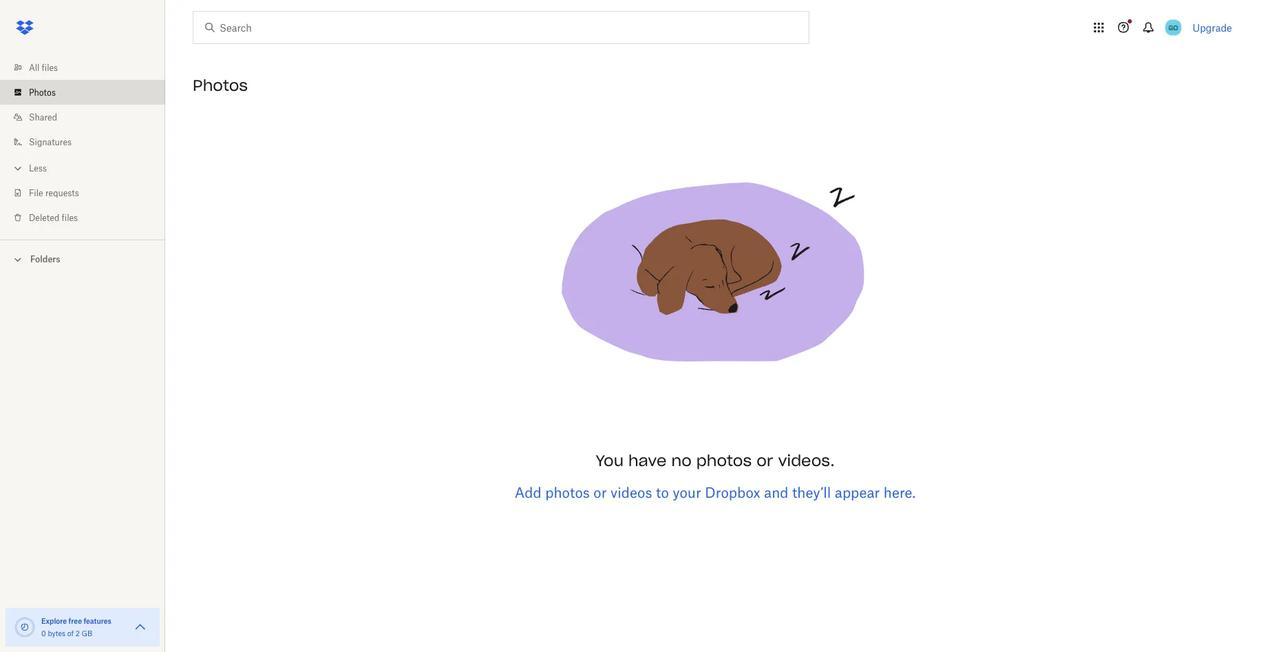 Task type: vqa. For each thing, say whether or not it's contained in the screenshot.
FILE
yes



Task type: locate. For each thing, give the bounding box(es) containing it.
1 horizontal spatial or
[[757, 451, 773, 470]]

1 vertical spatial files
[[62, 212, 78, 223]]

and
[[764, 484, 789, 501]]

photos
[[193, 76, 248, 95], [29, 87, 56, 97]]

or left videos
[[594, 484, 607, 501]]

explore
[[41, 617, 67, 625]]

0 horizontal spatial photos
[[29, 87, 56, 97]]

files for deleted files
[[62, 212, 78, 223]]

files right all
[[42, 62, 58, 73]]

no
[[672, 451, 692, 470]]

1 vertical spatial photos
[[545, 484, 590, 501]]

go button
[[1163, 17, 1185, 39]]

or up and
[[757, 451, 773, 470]]

files right deleted
[[62, 212, 78, 223]]

less image
[[11, 161, 25, 175]]

your
[[673, 484, 701, 501]]

1 horizontal spatial photos
[[193, 76, 248, 95]]

0 vertical spatial files
[[42, 62, 58, 73]]

photos up dropbox
[[697, 451, 752, 470]]

photos
[[697, 451, 752, 470], [545, 484, 590, 501]]

0 horizontal spatial or
[[594, 484, 607, 501]]

add photos or videos to your dropbox and they'll appear here.
[[515, 484, 916, 501]]

shared
[[29, 112, 57, 122]]

you have no photos or videos.
[[596, 451, 835, 470]]

photos right add
[[545, 484, 590, 501]]

1 horizontal spatial files
[[62, 212, 78, 223]]

0 vertical spatial photos
[[697, 451, 752, 470]]

deleted files link
[[11, 205, 165, 230]]

deleted
[[29, 212, 59, 223]]

list
[[0, 47, 165, 240]]

files
[[42, 62, 58, 73], [62, 212, 78, 223]]

dropbox image
[[11, 14, 39, 41]]

1 vertical spatial or
[[594, 484, 607, 501]]

0 horizontal spatial files
[[42, 62, 58, 73]]

videos.
[[778, 451, 835, 470]]

they'll
[[792, 484, 831, 501]]

folders
[[30, 254, 60, 264]]

files for all files
[[42, 62, 58, 73]]

photos inside photos link
[[29, 87, 56, 97]]

signatures
[[29, 137, 72, 147]]

features
[[84, 617, 111, 625]]

0 vertical spatial or
[[757, 451, 773, 470]]

folders button
[[0, 249, 165, 269]]

you
[[596, 451, 624, 470]]

or
[[757, 451, 773, 470], [594, 484, 607, 501]]

file requests link
[[11, 180, 165, 205]]

1 horizontal spatial photos
[[697, 451, 752, 470]]

2
[[76, 629, 80, 638]]



Task type: describe. For each thing, give the bounding box(es) containing it.
photos list item
[[0, 80, 165, 105]]

0
[[41, 629, 46, 638]]

all files
[[29, 62, 58, 73]]

photos link
[[11, 80, 165, 105]]

upgrade link
[[1193, 22, 1232, 33]]

list containing all files
[[0, 47, 165, 240]]

Search in folder "Dropbox" text field
[[220, 20, 781, 35]]

upgrade
[[1193, 22, 1232, 33]]

deleted files
[[29, 212, 78, 223]]

dropbox
[[705, 484, 761, 501]]

go
[[1169, 23, 1179, 32]]

here.
[[884, 484, 916, 501]]

appear
[[835, 484, 880, 501]]

add photos or videos to your dropbox and they'll appear here. link
[[515, 484, 916, 501]]

videos
[[611, 484, 652, 501]]

less
[[29, 163, 47, 173]]

signatures link
[[11, 129, 165, 154]]

0 horizontal spatial photos
[[545, 484, 590, 501]]

have
[[629, 451, 667, 470]]

file requests
[[29, 188, 79, 198]]

add
[[515, 484, 542, 501]]

to
[[656, 484, 669, 501]]

free
[[69, 617, 82, 625]]

of
[[67, 629, 74, 638]]

bytes
[[48, 629, 65, 638]]

gb
[[82, 629, 92, 638]]

requests
[[45, 188, 79, 198]]

quota usage element
[[14, 616, 36, 638]]

all files link
[[11, 55, 165, 80]]

all
[[29, 62, 39, 73]]

file
[[29, 188, 43, 198]]

sleeping dog on a purple cushion. image
[[543, 105, 888, 449]]

explore free features 0 bytes of 2 gb
[[41, 617, 111, 638]]

shared link
[[11, 105, 165, 129]]



